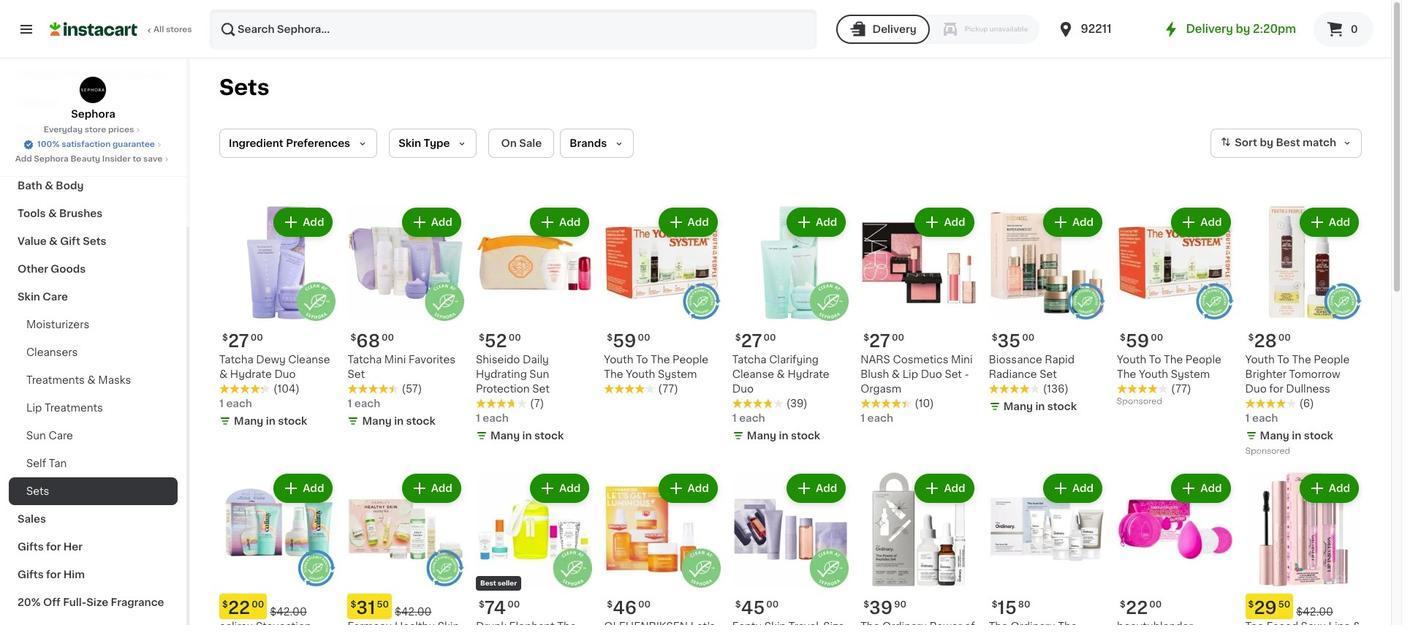 Task type: vqa. For each thing, say whether or not it's contained in the screenshot.
the Red
no



Task type: describe. For each thing, give the bounding box(es) containing it.
gifts for gifts for her
[[18, 542, 44, 552]]

sun inside shiseido daily hydrating sun protection set
[[530, 370, 549, 380]]

best for best match
[[1276, 138, 1300, 148]]

on sale
[[501, 138, 542, 148]]

2 59 from the left
[[1126, 333, 1150, 350]]

brands
[[570, 138, 607, 148]]

2 (77) from the left
[[1171, 384, 1192, 394]]

2 youth to the people the youth system from the left
[[1117, 355, 1222, 380]]

cosmetics
[[893, 355, 949, 365]]

best seller
[[480, 580, 517, 586]]

people for 59 sponsored badge image
[[1186, 355, 1222, 365]]

the inside youth to the people brighter tomorrow duo for dullness
[[1292, 355, 1311, 365]]

in for tatcha dewy cleanse & hydrate duo
[[266, 416, 275, 427]]

each for shiseido daily hydrating sun protection set
[[483, 413, 509, 424]]

body
[[56, 181, 84, 191]]

1 system from the left
[[658, 370, 697, 380]]

& inside tatcha clarifying cleanse & hydrate duo
[[777, 370, 785, 380]]

1 for tatcha dewy cleanse & hydrate duo
[[219, 399, 224, 409]]

shiseido daily hydrating sun protection set
[[476, 355, 550, 394]]

for for her
[[46, 542, 61, 552]]

2 to from the left
[[1149, 355, 1161, 365]]

27 for cosmetics
[[869, 333, 891, 350]]

him
[[63, 570, 85, 580]]

1 for tatcha mini favorites set
[[348, 399, 352, 409]]

stock for youth to the people brighter tomorrow duo for dullness
[[1304, 431, 1334, 441]]

product group containing 39
[[861, 471, 977, 625]]

& inside "link"
[[48, 208, 57, 219]]

care for sun care
[[49, 431, 73, 441]]

nars cosmetics mini blush & lip duo set - orgasm
[[861, 355, 973, 394]]

mini inside the tatcha mini favorites set
[[384, 355, 406, 365]]

many for tatcha dewy cleanse & hydrate duo
[[234, 416, 263, 427]]

29
[[1254, 599, 1277, 616]]

set inside nars cosmetics mini blush & lip duo set - orgasm
[[945, 370, 962, 380]]

1 each for nars cosmetics mini blush & lip duo set - orgasm
[[861, 413, 894, 424]]

1 people from the left
[[673, 355, 709, 365]]

sales
[[18, 514, 46, 524]]

-
[[965, 370, 969, 380]]

everyday store prices
[[44, 126, 134, 134]]

value
[[18, 236, 47, 246]]

delivery button
[[836, 15, 930, 44]]

gifts for gifts for him
[[18, 570, 44, 580]]

50 for 29
[[1279, 600, 1291, 609]]

each for tatcha clarifying cleanse & hydrate duo
[[739, 413, 765, 424]]

many for shiseido daily hydrating sun protection set
[[491, 431, 520, 441]]

cleanse for clarifying
[[732, 370, 774, 380]]

$ 27 00 for cosmetics
[[864, 333, 904, 350]]

self tan
[[26, 458, 67, 469]]

add inside add sephora beauty insider to save link
[[15, 155, 32, 163]]

service type group
[[836, 15, 1040, 44]]

(6)
[[1300, 399, 1314, 409]]

(104)
[[273, 384, 300, 394]]

15
[[998, 599, 1017, 616]]

ready
[[92, 69, 126, 80]]

stock down (136)
[[1048, 402, 1077, 412]]

product group containing 68
[[348, 205, 464, 432]]

size
[[86, 597, 108, 608]]

product group containing 28
[[1246, 205, 1362, 459]]

self
[[26, 458, 46, 469]]

stock for tatcha dewy cleanse & hydrate duo
[[278, 416, 307, 427]]

100% satisfaction guarantee button
[[23, 136, 164, 151]]

hydrate for dewy
[[230, 370, 272, 380]]

preferences
[[286, 138, 350, 148]]

sort by
[[1235, 138, 1274, 148]]

seller
[[498, 580, 517, 586]]

holiday party ready beauty link
[[9, 61, 178, 88]]

100% satisfaction guarantee
[[37, 140, 155, 148]]

$ 22 00 inside $22.00 original price: $42.00 'element'
[[222, 599, 264, 616]]

sephora logo image
[[79, 76, 107, 104]]

best for best seller
[[480, 580, 496, 586]]

lip treatments
[[26, 403, 103, 413]]

$ 46 00
[[607, 599, 651, 616]]

1 (77) from the left
[[658, 384, 678, 394]]

in down (136)
[[1036, 402, 1045, 412]]

clarifying
[[769, 355, 819, 365]]

makeup link
[[9, 88, 178, 116]]

$ inside $ 46 00
[[607, 600, 613, 609]]

in for tatcha mini favorites set
[[394, 416, 404, 427]]

each for youth to the people brighter tomorrow duo for dullness
[[1252, 413, 1278, 424]]

insider
[[102, 155, 131, 163]]

moisturizers link
[[9, 311, 178, 339]]

save
[[143, 155, 163, 163]]

28
[[1254, 333, 1277, 350]]

1 for youth to the people brighter tomorrow duo for dullness
[[1246, 413, 1250, 424]]

best match
[[1276, 138, 1337, 148]]

to inside youth to the people brighter tomorrow duo for dullness
[[1278, 355, 1290, 365]]

tatcha mini favorites set
[[348, 355, 456, 380]]

sets link
[[9, 477, 178, 505]]

cleansers link
[[9, 339, 178, 366]]

nars
[[861, 355, 890, 365]]

instacart logo image
[[50, 20, 137, 38]]

1 each for tatcha clarifying cleanse & hydrate duo
[[732, 413, 765, 424]]

add sephora beauty insider to save
[[15, 155, 163, 163]]

stock for tatcha mini favorites set
[[406, 416, 436, 427]]

cleanse for dewy
[[288, 355, 330, 365]]

each for nars cosmetics mini blush & lip duo set - orgasm
[[868, 413, 894, 424]]

match
[[1303, 138, 1337, 148]]

ingredient preferences
[[229, 138, 350, 148]]

& inside the tatcha dewy cleanse & hydrate duo
[[219, 370, 228, 380]]

1 each for shiseido daily hydrating sun protection set
[[476, 413, 509, 424]]

sponsored badge image for 28
[[1246, 447, 1290, 456]]

tools & brushes
[[18, 208, 103, 219]]

treatments & masks
[[26, 375, 131, 385]]

1 for tatcha clarifying cleanse & hydrate duo
[[732, 413, 737, 424]]

20% off full-size fragrance
[[18, 597, 164, 608]]

many for youth to the people brighter tomorrow duo for dullness
[[1260, 431, 1290, 441]]

store
[[85, 126, 106, 134]]

50 for 31
[[377, 600, 389, 609]]

many for tatcha clarifying cleanse & hydrate duo
[[747, 431, 777, 441]]

74
[[485, 599, 506, 616]]

product group containing 15
[[989, 471, 1106, 625]]

party
[[61, 69, 89, 80]]

ingredient
[[229, 138, 283, 148]]

$ inside $ 45 00
[[735, 600, 741, 609]]

$ 27 00 for dewy
[[222, 333, 263, 350]]

many down radiance
[[1004, 402, 1033, 412]]

1 vertical spatial fragrance
[[111, 597, 164, 608]]

other goods
[[18, 264, 86, 274]]

$ inside "$ 74 00"
[[479, 600, 485, 609]]

46
[[613, 599, 637, 616]]

tatcha for tatcha mini favorites set
[[348, 355, 382, 365]]

off
[[43, 597, 60, 608]]

tatcha for tatcha dewy cleanse & hydrate duo
[[219, 355, 254, 365]]

Search field
[[211, 10, 816, 48]]

by for sort
[[1260, 138, 1274, 148]]

by for delivery
[[1236, 23, 1251, 34]]

Best match Sort by field
[[1211, 129, 1362, 158]]

youth to the people brighter tomorrow duo for dullness
[[1246, 355, 1350, 394]]

each for tatcha mini favorites set
[[354, 399, 380, 409]]

stock for shiseido daily hydrating sun protection set
[[534, 431, 564, 441]]

cleansers
[[26, 347, 78, 358]]

value & gift sets link
[[9, 227, 178, 255]]

1 to from the left
[[636, 355, 648, 365]]

set inside the biossance rapid radiance set
[[1040, 370, 1057, 380]]

& inside 'link'
[[45, 181, 53, 191]]

many in stock for tatcha clarifying cleanse & hydrate duo
[[747, 431, 820, 441]]

product group containing 29
[[1246, 471, 1362, 625]]

$ inside $ 28 00
[[1248, 334, 1254, 343]]

$ 35 00
[[992, 333, 1035, 350]]

1 for nars cosmetics mini blush & lip duo set - orgasm
[[861, 413, 865, 424]]

stores
[[166, 26, 192, 34]]

stock for tatcha clarifying cleanse & hydrate duo
[[791, 431, 820, 441]]

bath & body link
[[9, 172, 178, 200]]

92211 button
[[1058, 9, 1145, 50]]

2 22 from the left
[[1126, 599, 1148, 616]]

1 each for tatcha mini favorites set
[[348, 399, 380, 409]]

many in stock for shiseido daily hydrating sun protection set
[[491, 431, 564, 441]]

00 inside $ 28 00
[[1279, 334, 1291, 343]]

tatcha dewy cleanse & hydrate duo
[[219, 355, 330, 380]]

sun care
[[26, 431, 73, 441]]

set inside the tatcha mini favorites set
[[348, 370, 365, 380]]

$ inside 'element'
[[222, 600, 228, 609]]

lip treatments link
[[9, 394, 178, 422]]

daily
[[523, 355, 549, 365]]

gifts for him
[[18, 570, 85, 580]]

in for tatcha clarifying cleanse & hydrate duo
[[779, 431, 789, 441]]

gift
[[60, 236, 80, 246]]

$29.50 original price: $42.00 element
[[1246, 594, 1362, 619]]

blush
[[861, 370, 889, 380]]

(57)
[[402, 384, 422, 394]]

duo inside youth to the people brighter tomorrow duo for dullness
[[1246, 384, 1267, 394]]

other
[[18, 264, 48, 274]]

people for sponsored badge image in product group
[[1314, 355, 1350, 365]]

satisfaction
[[62, 140, 111, 148]]

$22.00 original price: $42.00 element
[[219, 594, 336, 619]]

product group containing 52
[[476, 205, 592, 446]]

27 for dewy
[[228, 333, 249, 350]]

$42.00 for 31
[[395, 607, 432, 617]]

0 vertical spatial sephora
[[71, 109, 115, 119]]

0 button
[[1314, 12, 1374, 47]]

gifts for her
[[18, 542, 83, 552]]

ingredient preferences button
[[219, 129, 377, 158]]

delivery for delivery by 2:20pm
[[1186, 23, 1233, 34]]

$42.00 for 22
[[270, 607, 307, 617]]

duo inside tatcha clarifying cleanse & hydrate duo
[[732, 384, 754, 394]]

makeup
[[18, 97, 60, 107]]



Task type: locate. For each thing, give the bounding box(es) containing it.
1 22 from the left
[[228, 599, 250, 616]]

each for tatcha dewy cleanse & hydrate duo
[[226, 399, 252, 409]]

many in stock down (136)
[[1004, 402, 1077, 412]]

product group containing 45
[[732, 471, 849, 625]]

mini down $ 68 00
[[384, 355, 406, 365]]

$ 39 90
[[864, 599, 907, 616]]

sephora up store
[[71, 109, 115, 119]]

1 vertical spatial beauty
[[71, 155, 100, 163]]

skin type button
[[389, 129, 477, 158]]

1 mini from the left
[[384, 355, 406, 365]]

$42.00 for 29
[[1297, 607, 1333, 617]]

gifts for him link
[[9, 561, 178, 589]]

fragrance
[[18, 153, 71, 163], [111, 597, 164, 608]]

many in stock for tatcha dewy cleanse & hydrate duo
[[234, 416, 307, 427]]

00 inside $ 45 00
[[766, 600, 779, 609]]

27 up tatcha clarifying cleanse & hydrate duo on the right bottom of page
[[741, 333, 762, 350]]

lip down "cosmetics"
[[903, 370, 918, 380]]

mini
[[384, 355, 406, 365], [951, 355, 973, 365]]

tatcha left clarifying
[[732, 355, 767, 365]]

tatcha down 68
[[348, 355, 382, 365]]

best
[[1276, 138, 1300, 148], [480, 580, 496, 586]]

1 down the tatcha dewy cleanse & hydrate duo on the bottom left of the page
[[219, 399, 224, 409]]

$ inside $ 68 00
[[351, 334, 356, 342]]

2 gifts from the top
[[18, 570, 44, 580]]

3 tatcha from the left
[[732, 355, 767, 365]]

1 horizontal spatial $ 59 00
[[1120, 333, 1163, 350]]

2 tatcha from the left
[[348, 355, 382, 365]]

2 hydrate from the left
[[788, 370, 829, 380]]

2 horizontal spatial $42.00
[[1297, 607, 1333, 617]]

everyday store prices link
[[44, 124, 143, 136]]

2 vertical spatial sets
[[26, 486, 49, 496]]

1 horizontal spatial 22
[[1126, 599, 1148, 616]]

$ inside $ 39 90
[[864, 600, 869, 609]]

00 inside 'element'
[[252, 600, 264, 609]]

1 tatcha from the left
[[219, 355, 254, 365]]

0 horizontal spatial 22
[[228, 599, 250, 616]]

hydrate for clarifying
[[788, 370, 829, 380]]

1 vertical spatial treatments
[[45, 403, 103, 413]]

1 each for tatcha dewy cleanse & hydrate duo
[[219, 399, 252, 409]]

0 vertical spatial treatments
[[26, 375, 85, 385]]

0 horizontal spatial lip
[[26, 403, 42, 413]]

0 horizontal spatial tatcha
[[219, 355, 254, 365]]

tatcha for tatcha clarifying cleanse & hydrate duo
[[732, 355, 767, 365]]

1 horizontal spatial $ 22 00
[[1120, 599, 1162, 616]]

for
[[1269, 384, 1284, 394], [46, 542, 61, 552], [46, 570, 61, 580]]

35
[[998, 333, 1021, 350]]

in for youth to the people brighter tomorrow duo for dullness
[[1292, 431, 1302, 441]]

2 vertical spatial for
[[46, 570, 61, 580]]

everyday
[[44, 126, 83, 134]]

1 horizontal spatial hydrate
[[788, 370, 829, 380]]

guarantee
[[113, 140, 155, 148]]

0 horizontal spatial 50
[[377, 600, 389, 609]]

1 horizontal spatial to
[[1149, 355, 1161, 365]]

many down the tatcha mini favorites set at the left
[[362, 416, 392, 427]]

fragrance down 100% in the left of the page
[[18, 153, 71, 163]]

1 horizontal spatial 50
[[1279, 600, 1291, 609]]

$ 27 00 up tatcha clarifying cleanse & hydrate duo on the right bottom of page
[[735, 333, 776, 350]]

1 down orgasm
[[861, 413, 865, 424]]

$ 27 00 up nars
[[864, 333, 904, 350]]

many down tatcha clarifying cleanse & hydrate duo on the right bottom of page
[[747, 431, 777, 441]]

holiday
[[18, 69, 58, 80]]

2 horizontal spatial 27
[[869, 333, 891, 350]]

3 people from the left
[[1314, 355, 1350, 365]]

0 vertical spatial for
[[1269, 384, 1284, 394]]

None search field
[[209, 9, 817, 50]]

0 horizontal spatial to
[[636, 355, 648, 365]]

2 horizontal spatial $ 27 00
[[864, 333, 904, 350]]

0 horizontal spatial $ 27 00
[[222, 333, 263, 350]]

2 $ 22 00 from the left
[[1120, 599, 1162, 616]]

1 59 from the left
[[613, 333, 636, 350]]

1 horizontal spatial by
[[1260, 138, 1274, 148]]

1 each down brighter on the bottom
[[1246, 413, 1278, 424]]

1 horizontal spatial system
[[1171, 370, 1210, 380]]

set up (136)
[[1040, 370, 1057, 380]]

1 for shiseido daily hydrating sun protection set
[[476, 413, 480, 424]]

00 inside "$ 74 00"
[[508, 600, 520, 609]]

2 horizontal spatial people
[[1314, 355, 1350, 365]]

100%
[[37, 140, 60, 148]]

0 horizontal spatial (77)
[[658, 384, 678, 394]]

by inside field
[[1260, 138, 1274, 148]]

many in stock for tatcha mini favorites set
[[362, 416, 436, 427]]

1 horizontal spatial tatcha
[[348, 355, 382, 365]]

$ inside $ 15 80
[[992, 600, 998, 609]]

product group
[[219, 205, 336, 432], [348, 205, 464, 432], [476, 205, 592, 446], [604, 205, 721, 397], [732, 205, 849, 446], [861, 205, 977, 426], [989, 205, 1106, 417], [1117, 205, 1234, 410], [1246, 205, 1362, 459], [219, 471, 336, 625], [348, 471, 464, 625], [476, 471, 592, 625], [604, 471, 721, 625], [732, 471, 849, 625], [861, 471, 977, 625], [989, 471, 1106, 625], [1117, 471, 1234, 625], [1246, 471, 1362, 625]]

stock down (104)
[[278, 416, 307, 427]]

1 horizontal spatial beauty
[[128, 69, 166, 80]]

3 $ 27 00 from the left
[[735, 333, 776, 350]]

1 each down the tatcha dewy cleanse & hydrate duo on the bottom left of the page
[[219, 399, 252, 409]]

lip up sun care
[[26, 403, 42, 413]]

1 horizontal spatial $42.00
[[395, 607, 432, 617]]

stock down (6)
[[1304, 431, 1334, 441]]

self tan link
[[9, 450, 178, 477]]

$ inside $ 52 00
[[479, 334, 485, 343]]

1 horizontal spatial sets
[[83, 236, 106, 246]]

00 inside $ 35 00
[[1022, 334, 1035, 343]]

2 system from the left
[[1171, 370, 1210, 380]]

2 horizontal spatial sets
[[219, 77, 269, 98]]

prices
[[108, 126, 134, 134]]

best inside product group
[[480, 580, 496, 586]]

for left him
[[46, 570, 61, 580]]

tatcha inside tatcha clarifying cleanse & hydrate duo
[[732, 355, 767, 365]]

cleanse down clarifying
[[732, 370, 774, 380]]

favorites
[[409, 355, 456, 365]]

92211
[[1081, 23, 1112, 34]]

in down (6)
[[1292, 431, 1302, 441]]

skin for skin type
[[399, 138, 421, 148]]

sponsored badge image for 59
[[1117, 398, 1161, 406]]

brushes
[[59, 208, 103, 219]]

1 each down orgasm
[[861, 413, 894, 424]]

& inside nars cosmetics mini blush & lip duo set - orgasm
[[892, 370, 900, 380]]

0 horizontal spatial best
[[480, 580, 496, 586]]

31
[[356, 599, 375, 616]]

1 horizontal spatial 27
[[741, 333, 762, 350]]

skin inside the skin care link
[[18, 292, 40, 302]]

1 horizontal spatial people
[[1186, 355, 1222, 365]]

in for shiseido daily hydrating sun protection set
[[522, 431, 532, 441]]

many in stock down (39)
[[747, 431, 820, 441]]

$ 27 00
[[222, 333, 263, 350], [864, 333, 904, 350], [735, 333, 776, 350]]

50 right 31
[[377, 600, 389, 609]]

gifts up 20%
[[18, 570, 44, 580]]

0 horizontal spatial sponsored badge image
[[1117, 398, 1161, 406]]

00 inside $ 46 00
[[638, 600, 651, 609]]

2 $42.00 from the left
[[395, 607, 432, 617]]

$ inside $ 31 50
[[351, 600, 356, 609]]

1 vertical spatial skin
[[18, 292, 40, 302]]

1 $ 59 00 from the left
[[607, 333, 650, 350]]

her
[[63, 542, 83, 552]]

best left seller
[[480, 580, 496, 586]]

1 vertical spatial sephora
[[34, 155, 69, 163]]

brighter
[[1246, 370, 1287, 380]]

1 50 from the left
[[377, 600, 389, 609]]

80
[[1018, 600, 1031, 609]]

fragrance link
[[9, 144, 178, 172]]

45
[[741, 599, 765, 616]]

1 vertical spatial by
[[1260, 138, 1274, 148]]

1 each down 'protection'
[[476, 413, 509, 424]]

treatments
[[26, 375, 85, 385], [45, 403, 103, 413]]

3 to from the left
[[1278, 355, 1290, 365]]

each down tatcha clarifying cleanse & hydrate duo on the right bottom of page
[[739, 413, 765, 424]]

50 inside $ 29 50
[[1279, 600, 1291, 609]]

2 $ 27 00 from the left
[[864, 333, 904, 350]]

many down the tatcha dewy cleanse & hydrate duo on the bottom left of the page
[[234, 416, 263, 427]]

$
[[222, 334, 228, 342], [351, 334, 356, 342], [607, 334, 613, 342], [864, 334, 869, 342], [1120, 334, 1126, 342], [479, 334, 485, 343], [735, 334, 741, 343], [992, 334, 998, 343], [1248, 334, 1254, 343], [222, 600, 228, 609], [351, 600, 356, 609], [607, 600, 613, 609], [864, 600, 869, 609], [1120, 600, 1126, 609], [479, 600, 485, 609], [735, 600, 741, 609], [992, 600, 998, 609], [1248, 600, 1254, 609]]

0 horizontal spatial $ 22 00
[[222, 599, 264, 616]]

27 for clarifying
[[741, 333, 762, 350]]

people inside youth to the people brighter tomorrow duo for dullness
[[1314, 355, 1350, 365]]

for left her
[[46, 542, 61, 552]]

cleanse inside tatcha clarifying cleanse & hydrate duo
[[732, 370, 774, 380]]

0 vertical spatial lip
[[903, 370, 918, 380]]

in down (104)
[[266, 416, 275, 427]]

set down 68
[[348, 370, 365, 380]]

0 horizontal spatial people
[[673, 355, 709, 365]]

hydrate down clarifying
[[788, 370, 829, 380]]

1 horizontal spatial best
[[1276, 138, 1300, 148]]

many down dullness
[[1260, 431, 1290, 441]]

$42.00 inside 'element'
[[270, 607, 307, 617]]

radiance
[[989, 370, 1037, 380]]

rapid
[[1045, 355, 1075, 365]]

1 $ 22 00 from the left
[[222, 599, 264, 616]]

$ 27 00 up the dewy
[[222, 333, 263, 350]]

50
[[377, 600, 389, 609], [1279, 600, 1291, 609]]

$ inside $ 35 00
[[992, 334, 998, 343]]

add
[[15, 155, 32, 163], [303, 217, 324, 227], [431, 217, 452, 227], [559, 217, 581, 227], [688, 217, 709, 227], [816, 217, 837, 227], [944, 217, 966, 227], [1073, 217, 1094, 227], [1201, 217, 1222, 227], [1329, 217, 1350, 227], [303, 484, 324, 494], [431, 484, 452, 494], [559, 484, 581, 494], [688, 484, 709, 494], [816, 484, 837, 494], [944, 484, 966, 494], [1073, 484, 1094, 494], [1201, 484, 1222, 494], [1329, 484, 1350, 494]]

3 27 from the left
[[741, 333, 762, 350]]

for down brighter on the bottom
[[1269, 384, 1284, 394]]

50 inside $ 31 50
[[377, 600, 389, 609]]

0 horizontal spatial $42.00
[[270, 607, 307, 617]]

many down 'protection'
[[491, 431, 520, 441]]

1 horizontal spatial skin
[[399, 138, 421, 148]]

delivery inside button
[[873, 24, 917, 34]]

in down (57)
[[394, 416, 404, 427]]

many for tatcha mini favorites set
[[362, 416, 392, 427]]

1 down 'protection'
[[476, 413, 480, 424]]

each down brighter on the bottom
[[1252, 413, 1278, 424]]

skin down other
[[18, 292, 40, 302]]

0 vertical spatial fragrance
[[18, 153, 71, 163]]

beauty
[[128, 69, 166, 80], [71, 155, 100, 163]]

mini up '-'
[[951, 355, 973, 365]]

tomorrow
[[1289, 370, 1341, 380]]

holiday party ready beauty
[[18, 69, 166, 80]]

mini inside nars cosmetics mini blush & lip duo set - orgasm
[[951, 355, 973, 365]]

brands button
[[560, 129, 634, 158]]

0 horizontal spatial 59
[[613, 333, 636, 350]]

sets right gift
[[83, 236, 106, 246]]

1 vertical spatial cleanse
[[732, 370, 774, 380]]

skin for skin care
[[18, 292, 40, 302]]

each down 'protection'
[[483, 413, 509, 424]]

00 inside $ 68 00
[[382, 334, 394, 342]]

sephora down 100% in the left of the page
[[34, 155, 69, 163]]

stock
[[1048, 402, 1077, 412], [278, 416, 307, 427], [406, 416, 436, 427], [534, 431, 564, 441], [791, 431, 820, 441], [1304, 431, 1334, 441]]

treatments down treatments & masks
[[45, 403, 103, 413]]

the
[[651, 355, 670, 365], [1164, 355, 1183, 365], [1292, 355, 1311, 365], [604, 370, 623, 380], [1117, 370, 1136, 380]]

0 horizontal spatial beauty
[[71, 155, 100, 163]]

for for him
[[46, 570, 61, 580]]

biossance
[[989, 355, 1042, 365]]

0 horizontal spatial sun
[[26, 431, 46, 441]]

set left '-'
[[945, 370, 962, 380]]

3 $42.00 from the left
[[1297, 607, 1333, 617]]

1 vertical spatial best
[[480, 580, 496, 586]]

1 horizontal spatial fragrance
[[111, 597, 164, 608]]

tatcha inside the tatcha mini favorites set
[[348, 355, 382, 365]]

22 inside 'element'
[[228, 599, 250, 616]]

fragrance right the 'size'
[[111, 597, 164, 608]]

duo inside nars cosmetics mini blush & lip duo set - orgasm
[[921, 370, 942, 380]]

set inside shiseido daily hydrating sun protection set
[[532, 384, 550, 394]]

0 vertical spatial by
[[1236, 23, 1251, 34]]

tatcha inside the tatcha dewy cleanse & hydrate duo
[[219, 355, 254, 365]]

cleanse up (104)
[[288, 355, 330, 365]]

2 vertical spatial care
[[49, 431, 73, 441]]

1 horizontal spatial (77)
[[1171, 384, 1192, 394]]

20%
[[18, 597, 41, 608]]

delivery by 2:20pm
[[1186, 23, 1296, 34]]

27 up nars
[[869, 333, 891, 350]]

1 vertical spatial sets
[[83, 236, 106, 246]]

each down the tatcha dewy cleanse & hydrate duo on the bottom left of the page
[[226, 399, 252, 409]]

lip inside nars cosmetics mini blush & lip duo set - orgasm
[[903, 370, 918, 380]]

1 vertical spatial gifts
[[18, 570, 44, 580]]

1 each down the tatcha mini favorites set at the left
[[348, 399, 380, 409]]

0 horizontal spatial youth to the people the youth system
[[604, 355, 709, 380]]

1 vertical spatial sponsored badge image
[[1246, 447, 1290, 456]]

on
[[501, 138, 517, 148]]

product group containing 74
[[476, 471, 592, 625]]

1 horizontal spatial $ 27 00
[[735, 333, 776, 350]]

$ 22 00
[[222, 599, 264, 616], [1120, 599, 1162, 616]]

youth inside youth to the people brighter tomorrow duo for dullness
[[1246, 355, 1275, 365]]

1 vertical spatial lip
[[26, 403, 42, 413]]

1 $ 27 00 from the left
[[222, 333, 263, 350]]

50 right 29
[[1279, 600, 1291, 609]]

1 vertical spatial sun
[[26, 431, 46, 441]]

care up tan
[[49, 431, 73, 441]]

2 horizontal spatial tatcha
[[732, 355, 767, 365]]

2:20pm
[[1253, 23, 1296, 34]]

tatcha left the dewy
[[219, 355, 254, 365]]

1 vertical spatial for
[[46, 542, 61, 552]]

27 up the tatcha dewy cleanse & hydrate duo on the bottom left of the page
[[228, 333, 249, 350]]

skin left the type
[[399, 138, 421, 148]]

1 horizontal spatial sponsored badge image
[[1246, 447, 1290, 456]]

stock down (7)
[[534, 431, 564, 441]]

set up (7)
[[532, 384, 550, 394]]

1 horizontal spatial delivery
[[1186, 23, 1233, 34]]

2 horizontal spatial to
[[1278, 355, 1290, 365]]

0 horizontal spatial by
[[1236, 23, 1251, 34]]

1 hydrate from the left
[[230, 370, 272, 380]]

delivery for delivery
[[873, 24, 917, 34]]

by right sort
[[1260, 138, 1274, 148]]

0 vertical spatial beauty
[[128, 69, 166, 80]]

1 gifts from the top
[[18, 542, 44, 552]]

0 horizontal spatial sephora
[[34, 155, 69, 163]]

product group containing 31
[[348, 471, 464, 625]]

in down (39)
[[779, 431, 789, 441]]

0 horizontal spatial mini
[[384, 355, 406, 365]]

hydrate down the dewy
[[230, 370, 272, 380]]

1 horizontal spatial lip
[[903, 370, 918, 380]]

in down (7)
[[522, 431, 532, 441]]

masks
[[98, 375, 131, 385]]

add button
[[275, 209, 332, 235], [403, 209, 460, 235], [532, 209, 588, 235], [660, 209, 716, 235], [788, 209, 845, 235], [916, 209, 973, 235], [1045, 209, 1101, 235], [1173, 209, 1229, 235], [1301, 209, 1358, 235], [275, 476, 332, 502], [403, 476, 460, 502], [532, 476, 588, 502], [660, 476, 716, 502], [788, 476, 845, 502], [916, 476, 973, 502], [1045, 476, 1101, 502], [1173, 476, 1229, 502], [1301, 476, 1358, 502]]

2 50 from the left
[[1279, 600, 1291, 609]]

2 mini from the left
[[951, 355, 973, 365]]

care for skin care
[[43, 292, 68, 302]]

68
[[356, 333, 380, 350]]

0 vertical spatial sets
[[219, 77, 269, 98]]

each down orgasm
[[868, 413, 894, 424]]

0 vertical spatial care
[[42, 125, 67, 135]]

gifts down sales
[[18, 542, 44, 552]]

best inside field
[[1276, 138, 1300, 148]]

$ 45 00
[[735, 599, 779, 616]]

1 vertical spatial care
[[43, 292, 68, 302]]

1 horizontal spatial 59
[[1126, 333, 1150, 350]]

skin care
[[18, 292, 68, 302]]

0 vertical spatial cleanse
[[288, 355, 330, 365]]

1 horizontal spatial youth to the people the youth system
[[1117, 355, 1222, 380]]

all stores link
[[50, 9, 193, 50]]

hair care link
[[9, 116, 178, 144]]

treatments down cleansers
[[26, 375, 85, 385]]

product group containing 35
[[989, 205, 1106, 417]]

best left match
[[1276, 138, 1300, 148]]

delivery by 2:20pm link
[[1163, 20, 1296, 38]]

0 horizontal spatial delivery
[[873, 24, 917, 34]]

each down the tatcha mini favorites set at the left
[[354, 399, 380, 409]]

shiseido
[[476, 355, 520, 365]]

0 vertical spatial sponsored badge image
[[1117, 398, 1161, 406]]

0 vertical spatial best
[[1276, 138, 1300, 148]]

0 horizontal spatial cleanse
[[288, 355, 330, 365]]

many in stock down (6)
[[1260, 431, 1334, 441]]

care up 100% in the left of the page
[[42, 125, 67, 135]]

$ 74 00
[[479, 599, 520, 616]]

many in stock down (7)
[[491, 431, 564, 441]]

2 $ 59 00 from the left
[[1120, 333, 1163, 350]]

sets up ingredient on the left of the page
[[219, 77, 269, 98]]

0 horizontal spatial system
[[658, 370, 697, 380]]

many in stock for youth to the people brighter tomorrow duo for dullness
[[1260, 431, 1334, 441]]

1 horizontal spatial sun
[[530, 370, 549, 380]]

many in stock down (104)
[[234, 416, 307, 427]]

1 each for youth to the people brighter tomorrow duo for dullness
[[1246, 413, 1278, 424]]

90
[[894, 600, 907, 609]]

sort
[[1235, 138, 1258, 148]]

00 inside $ 52 00
[[509, 334, 521, 343]]

0 horizontal spatial sets
[[26, 486, 49, 496]]

lip
[[903, 370, 918, 380], [26, 403, 42, 413]]

1 each down tatcha clarifying cleanse & hydrate duo on the right bottom of page
[[732, 413, 765, 424]]

bath & body
[[18, 181, 84, 191]]

1 horizontal spatial mini
[[951, 355, 973, 365]]

0 vertical spatial sun
[[530, 370, 549, 380]]

2 27 from the left
[[869, 333, 891, 350]]

1 horizontal spatial sephora
[[71, 109, 115, 119]]

$31.50 original price: $42.00 element
[[348, 594, 464, 619]]

2 people from the left
[[1186, 355, 1222, 365]]

$ 52 00
[[479, 333, 521, 350]]

value & gift sets
[[18, 236, 106, 246]]

skin care link
[[9, 283, 178, 311]]

$ 27 00 for clarifying
[[735, 333, 776, 350]]

stock down (57)
[[406, 416, 436, 427]]

1 27 from the left
[[228, 333, 249, 350]]

cleanse inside the tatcha dewy cleanse & hydrate duo
[[288, 355, 330, 365]]

1 down brighter on the bottom
[[1246, 413, 1250, 424]]

0 horizontal spatial hydrate
[[230, 370, 272, 380]]

0 horizontal spatial fragrance
[[18, 153, 71, 163]]

0 horizontal spatial 27
[[228, 333, 249, 350]]

$ 29 50
[[1248, 599, 1291, 616]]

sponsored badge image inside product group
[[1246, 447, 1290, 456]]

sun down daily
[[530, 370, 549, 380]]

full-
[[63, 597, 86, 608]]

on sale button
[[489, 129, 554, 158]]

care up 'moisturizers'
[[43, 292, 68, 302]]

to
[[636, 355, 648, 365], [1149, 355, 1161, 365], [1278, 355, 1290, 365]]

1 youth to the people the youth system from the left
[[604, 355, 709, 380]]

duo inside the tatcha dewy cleanse & hydrate duo
[[274, 370, 296, 380]]

sponsored badge image
[[1117, 398, 1161, 406], [1246, 447, 1290, 456]]

many in stock down (57)
[[362, 416, 436, 427]]

to
[[133, 155, 141, 163]]

$ inside $ 29 50
[[1248, 600, 1254, 609]]

product group containing 46
[[604, 471, 721, 625]]

add sephora beauty insider to save link
[[15, 154, 171, 165]]

people
[[673, 355, 709, 365], [1186, 355, 1222, 365], [1314, 355, 1350, 365]]

sun up self
[[26, 431, 46, 441]]

1 $42.00 from the left
[[270, 607, 307, 617]]

1 down the tatcha mini favorites set at the left
[[348, 399, 352, 409]]

1 horizontal spatial cleanse
[[732, 370, 774, 380]]

all
[[154, 26, 164, 34]]

hydrate inside tatcha clarifying cleanse & hydrate duo
[[788, 370, 829, 380]]

for inside youth to the people brighter tomorrow duo for dullness
[[1269, 384, 1284, 394]]

0 vertical spatial skin
[[399, 138, 421, 148]]

0 horizontal spatial skin
[[18, 292, 40, 302]]

stock down (39)
[[791, 431, 820, 441]]

0 vertical spatial gifts
[[18, 542, 44, 552]]

beauty right 'ready'
[[128, 69, 166, 80]]

biossance rapid radiance set
[[989, 355, 1075, 380]]

sets down self
[[26, 486, 49, 496]]

skin inside skin type dropdown button
[[399, 138, 421, 148]]

0 horizontal spatial $ 59 00
[[607, 333, 650, 350]]

1 down tatcha clarifying cleanse & hydrate duo on the right bottom of page
[[732, 413, 737, 424]]

care for hair care
[[42, 125, 67, 135]]

beauty down satisfaction
[[71, 155, 100, 163]]

dewy
[[256, 355, 286, 365]]

hydrate inside the tatcha dewy cleanse & hydrate duo
[[230, 370, 272, 380]]

(39)
[[787, 399, 808, 409]]

by left 2:20pm
[[1236, 23, 1251, 34]]



